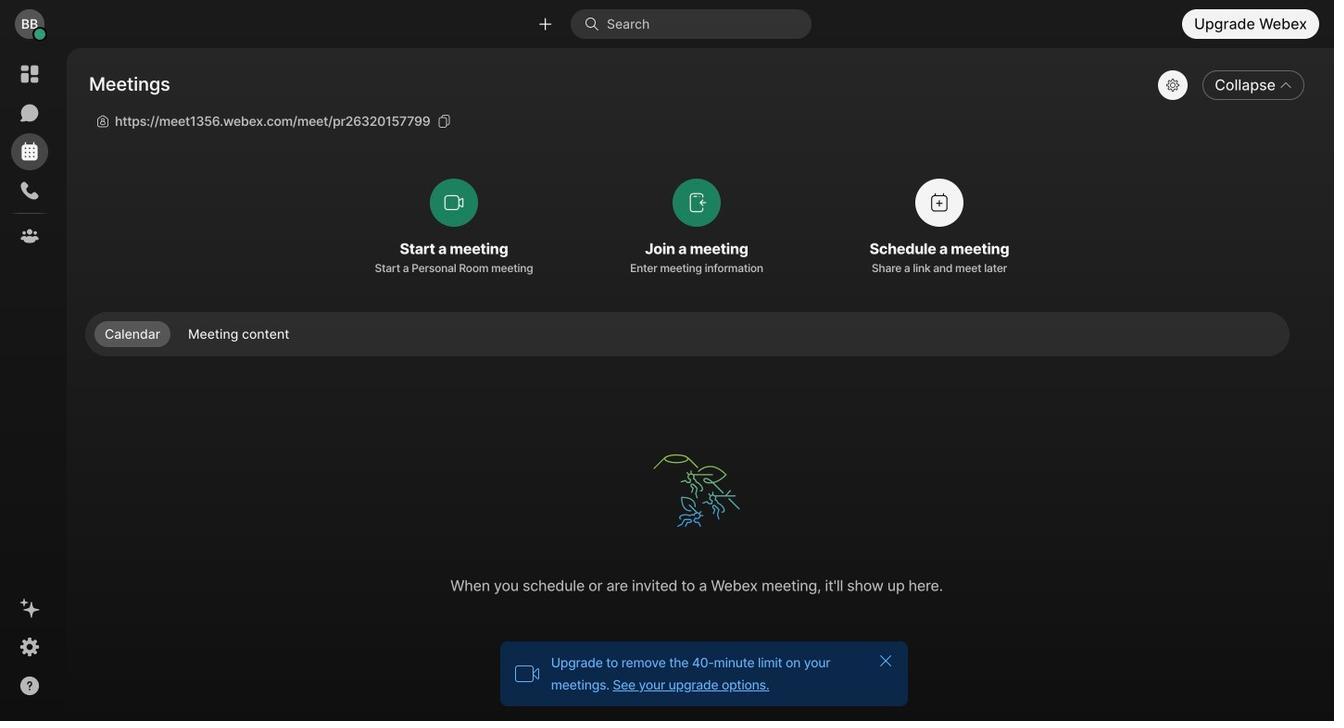 Task type: describe. For each thing, give the bounding box(es) containing it.
webex tab list
[[11, 56, 48, 255]]

camera_28 image
[[514, 662, 540, 688]]



Task type: vqa. For each thing, say whether or not it's contained in the screenshot.
CANCEL_16 Icon
yes



Task type: locate. For each thing, give the bounding box(es) containing it.
navigation
[[0, 48, 59, 722]]

cancel_16 image
[[879, 654, 893, 669]]



